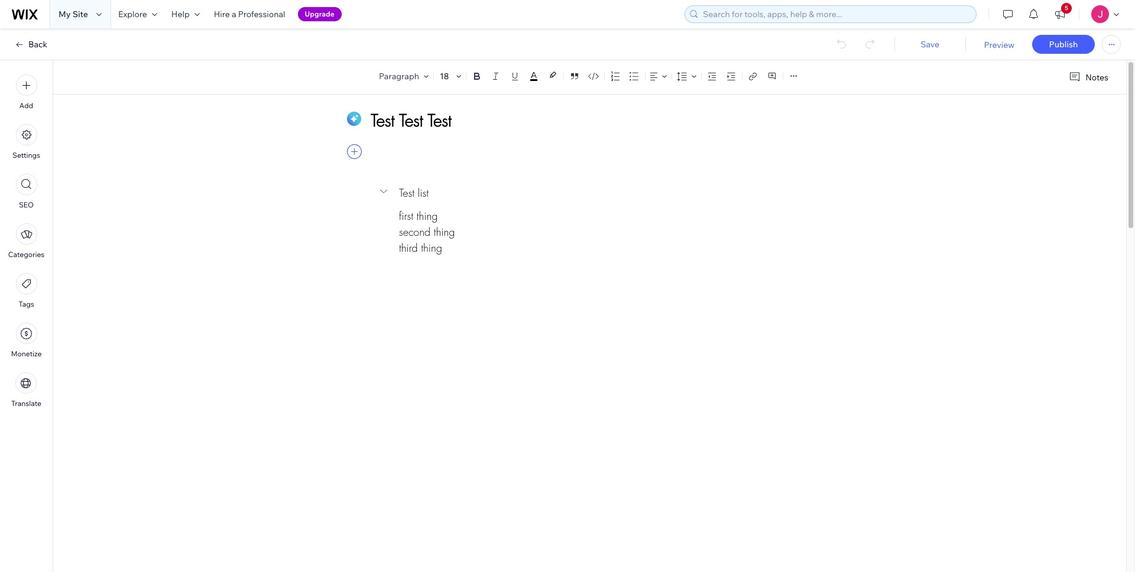 Task type: vqa. For each thing, say whether or not it's contained in the screenshot.
BLOG
no



Task type: describe. For each thing, give the bounding box(es) containing it.
preview button
[[984, 40, 1015, 50]]

settings
[[12, 151, 40, 160]]

5
[[1065, 4, 1069, 12]]

2 vertical spatial thing
[[421, 241, 442, 255]]

monetize button
[[11, 323, 42, 358]]

tags
[[19, 300, 34, 309]]

back button
[[14, 39, 47, 50]]

monetize
[[11, 350, 42, 358]]

test list
[[399, 186, 429, 200]]

third
[[399, 241, 418, 255]]

upgrade
[[305, 9, 335, 18]]

Font Size field
[[439, 70, 452, 82]]

site
[[73, 9, 88, 20]]

preview
[[984, 40, 1015, 50]]

categories
[[8, 250, 44, 259]]

settings button
[[12, 124, 40, 160]]

seo
[[19, 200, 34, 209]]

help
[[171, 9, 190, 20]]

0 vertical spatial thing
[[417, 209, 438, 223]]

upgrade button
[[298, 7, 342, 21]]

translate button
[[11, 373, 41, 408]]

menu containing add
[[0, 67, 53, 415]]



Task type: locate. For each thing, give the bounding box(es) containing it.
menu
[[0, 67, 53, 415]]

second
[[399, 225, 431, 239]]

notes button
[[1065, 69, 1112, 85]]

notes
[[1086, 72, 1109, 83]]

thing right third
[[421, 241, 442, 255]]

thing up second
[[417, 209, 438, 223]]

paragraph
[[379, 71, 419, 82]]

a
[[232, 9, 236, 20]]

publish button
[[1033, 35, 1095, 54]]

my site
[[59, 9, 88, 20]]

list
[[418, 186, 429, 200]]

hire a professional
[[214, 9, 285, 20]]

add
[[19, 101, 33, 110]]

thing right second
[[434, 225, 455, 239]]

translate
[[11, 399, 41, 408]]

hire a professional link
[[207, 0, 292, 28]]

paragraph button
[[377, 68, 431, 85]]

first thing second thing third thing
[[399, 209, 455, 255]]

tags button
[[16, 273, 37, 309]]

5 button
[[1047, 0, 1073, 28]]

Search for tools, apps, help & more... field
[[700, 6, 973, 22]]

professional
[[238, 9, 285, 20]]

first
[[399, 209, 413, 223]]

publish
[[1050, 39, 1078, 50]]

categories button
[[8, 224, 44, 259]]

add button
[[16, 75, 37, 110]]

test
[[399, 186, 415, 200]]

explore
[[118, 9, 147, 20]]

seo button
[[16, 174, 37, 209]]

save
[[921, 39, 940, 50]]

hire
[[214, 9, 230, 20]]

1 vertical spatial thing
[[434, 225, 455, 239]]

save button
[[907, 39, 954, 50]]

help button
[[164, 0, 207, 28]]

thing
[[417, 209, 438, 223], [434, 225, 455, 239], [421, 241, 442, 255]]

Add a Catchy Title text field
[[371, 109, 795, 131]]

my
[[59, 9, 71, 20]]

back
[[28, 39, 47, 50]]



